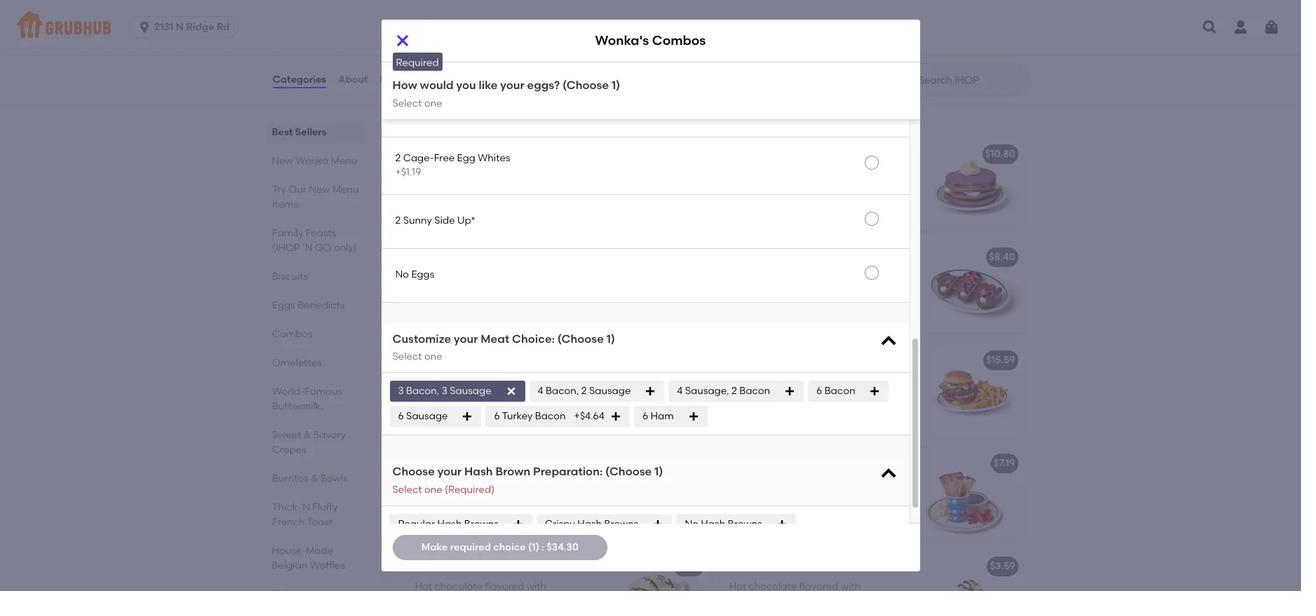 Task type: vqa. For each thing, say whether or not it's contained in the screenshot.
sugar. inside Two purple buttermilk pancakes layered with creamy cheesecake mousse & topped with purple cream cheese icing, whipped topping and gold glitter sugar.
yes



Task type: describe. For each thing, give the bounding box(es) containing it.
sweet & savory crepes tab
[[272, 428, 360, 458]]

layered for two
[[415, 286, 451, 297]]

& inside 'four purple buttermilk pancakes layered with creamy cheesecake mousse & topped with purple cream cheese icing, whipped topping and gold glitter sugar.'
[[768, 197, 776, 209]]

1 horizontal spatial new wonka menu
[[404, 106, 536, 124]]

categories button
[[272, 55, 327, 105]]

0 vertical spatial french
[[777, 458, 810, 470]]

2 right sausage,
[[732, 385, 737, 397]]

like
[[479, 79, 498, 92]]

(choose inside choose your hash brown preparation:  (choose 1) select one (required)
[[606, 466, 652, 479]]

brown
[[496, 466, 531, 479]]

biscuits
[[272, 271, 308, 283]]

0 horizontal spatial bacon
[[535, 411, 566, 423]]

mousse for four
[[729, 197, 766, 209]]

0 vertical spatial toast
[[812, 458, 838, 470]]

hash inside choose your hash brown preparation:  (choose 1) select one (required)
[[465, 466, 493, 479]]

sliced french toast with a side of strawberries, banana and chocolate dipping sauce.
[[729, 478, 903, 518]]

icing
[[452, 431, 475, 443]]

thick 'n fluffy french toast tab
[[272, 500, 360, 530]]

chocolate
[[854, 492, 903, 504]]

turkey
[[502, 411, 533, 423]]

1 wonka's perfectly purple pancake, 1 scrambled egg, 1 bacon strip and 1 sausage link
[[415, 478, 590, 518]]

bowls
[[320, 473, 348, 485]]

toast inside thick 'n fluffy french toast
[[307, 516, 333, 528]]

bacon, for 2
[[546, 385, 579, 397]]

topped for two
[[464, 300, 499, 312]]

2131 n ridge rd button
[[128, 16, 244, 39]]

2 over hard*
[[395, 104, 457, 116]]

your inside how would you like your eggs? (choose 1) select one
[[501, 79, 525, 92]]

2131
[[154, 21, 174, 33]]

best sellers
[[272, 126, 327, 138]]

family feasts (ihop 'n go only)
[[272, 227, 357, 254]]

burritos & bowls tab
[[272, 472, 360, 486]]

enjoy our new wonka entrées, paired with eggs*, meat and hash browns.
[[415, 168, 590, 194]]

mousse for two
[[415, 300, 452, 312]]

0 vertical spatial new
[[404, 106, 437, 124]]

menu inside try our new menu items
[[332, 184, 359, 196]]

$11.99 button
[[407, 0, 710, 74]]

6 for 6 turkey bacon
[[494, 411, 500, 423]]

2 strawberry from the left
[[852, 561, 906, 573]]

browns for crispy hash browns
[[604, 519, 639, 531]]

two purple buttermilk pancakes layered with creamy cheesecake mousse & topped with purple cream cheese icing, whipped topping and gold glitter sugar. button
[[407, 242, 710, 340]]

new wonka menu tab
[[272, 154, 360, 168]]

pancakes for four purple buttermilk pancakes layered with creamy cheesecake mousse & topped with purple cream cheese icing, whipped topping and gold glitter sugar.
[[837, 168, 884, 180]]

berry
[[468, 355, 494, 367]]

wonka inside tab
[[296, 155, 329, 167]]

regular hash browns
[[398, 519, 499, 531]]

topped for four
[[778, 197, 813, 209]]

world-
[[272, 386, 304, 398]]

2 hot from the left
[[908, 561, 925, 573]]

whites
[[478, 152, 511, 164]]

preparation:
[[533, 466, 603, 479]]

bacon
[[498, 492, 529, 504]]

with inside enjoy our new wonka entrées, paired with eggs*, meat and hash browns.
[[415, 182, 435, 194]]

0 horizontal spatial sausage
[[406, 411, 448, 423]]

one inside customize your meat choice: (choose 1) select one
[[425, 351, 443, 363]]

2 horizontal spatial combos
[[652, 33, 706, 49]]

willy's jr. french toast dippers
[[729, 458, 878, 470]]

toast
[[796, 478, 820, 490]]

how would you like your eggs? (choose 1) select one
[[393, 79, 621, 109]]

purple down the wonka's perfectly purple pancakes - (full stack)
[[838, 197, 869, 209]]

glitter for two purple buttermilk pancakes layered with creamy cheesecake mousse & topped with purple cream cheese icing, whipped topping and gold glitter sugar.
[[439, 328, 467, 340]]

& inside 'tab'
[[311, 473, 318, 485]]

eggs?
[[527, 79, 560, 92]]

medley
[[520, 458, 555, 470]]

meat
[[481, 332, 510, 346]]

meat
[[469, 182, 494, 194]]

(ihop
[[272, 242, 300, 254]]

whipped for four
[[794, 211, 835, 223]]

eggs benedicts
[[272, 300, 345, 312]]

items
[[272, 199, 298, 211]]

browns for no hash browns
[[728, 519, 762, 531]]

sausage for 3 bacon, 3 sausage
[[450, 385, 492, 397]]

wonka's perfectly purple pancakes - (full stack) image
[[919, 139, 1024, 230]]

1 horizontal spatial perfectly
[[773, 148, 816, 160]]

choice:
[[512, 332, 555, 346]]

berry
[[557, 403, 581, 415]]

with inside "sliced french toast with a side of strawberries, banana and chocolate dipping sauce."
[[822, 478, 842, 490]]

scrumdiddlyumptious for scrumdiddlyumptious jr. strawberry hot chocolate
[[729, 561, 835, 573]]

choose your hash brown preparation:  (choose 1) select one (required)
[[393, 466, 663, 496]]

1 strawberry from the left
[[523, 561, 577, 573]]

icing, for four
[[766, 211, 792, 223]]

magical
[[429, 458, 469, 470]]

2 horizontal spatial bacon
[[825, 385, 856, 397]]

biscuit
[[496, 355, 528, 367]]

n
[[176, 21, 184, 33]]

burritos & bowls
[[272, 473, 348, 485]]

perfectly inside 1 wonka's perfectly purple pancake, 1 scrambled egg, 1 bacon strip and 1 sausage link
[[463, 478, 505, 490]]

select inside choose your hash brown preparation:  (choose 1) select one (required)
[[393, 484, 422, 496]]

over for hard*
[[403, 104, 426, 116]]

hash for crispy hash browns
[[578, 519, 602, 531]]

waffles
[[310, 560, 346, 572]]

combos tab
[[272, 327, 360, 342]]

side
[[435, 215, 455, 227]]

1 3 from the left
[[398, 385, 404, 397]]

and inside two purple buttermilk pancakes layered with creamy cheesecake mousse & topped with purple cream cheese icing, whipped topping and gold glitter sugar.
[[563, 314, 582, 326]]

no for no hash browns
[[685, 519, 699, 531]]

you
[[456, 79, 476, 92]]

benedicts
[[297, 300, 345, 312]]

jr. magical breakfast medley
[[415, 458, 555, 470]]

french inside thick 'n fluffy french toast
[[272, 516, 305, 528]]

(choose inside how would you like your eggs? (choose 1) select one
[[563, 79, 609, 92]]

pancakes for -
[[851, 148, 899, 160]]

wonka's perfectly purple pancakes - (short stack) image
[[605, 242, 710, 334]]

combos inside tab
[[272, 328, 313, 340]]

sliced
[[729, 478, 758, 490]]

2131 n ridge rd
[[154, 21, 230, 33]]

our
[[288, 184, 306, 196]]

paired
[[559, 168, 590, 180]]

eggs inside button
[[411, 269, 435, 281]]

ridge
[[186, 21, 214, 33]]

house-made belgian waffles tab
[[272, 544, 360, 573]]

1 left wonka's
[[415, 478, 419, 490]]

try our new menu items tab
[[272, 182, 360, 212]]

$15.59 button
[[721, 345, 1024, 437]]

eggs inside "tab"
[[272, 300, 295, 312]]

creamy for two
[[475, 286, 512, 297]]

categories
[[273, 74, 326, 85]]

sugar. for four purple buttermilk pancakes layered with creamy cheesecake mousse & topped with purple cream cheese icing, whipped topping and gold glitter sugar.
[[783, 225, 812, 237]]

famous
[[304, 386, 342, 398]]

topped inside warm and flaky buttermilk biscuit split and filled with creamy cheesecake mousse, a mixed berry topping, topped with purple cream cheese icing and powdered sugar.
[[457, 417, 492, 429]]

pancake,
[[540, 478, 584, 490]]

$10.80
[[986, 148, 1016, 160]]

hash for regular hash browns
[[438, 519, 462, 531]]

2 over medium* button
[[381, 29, 910, 83]]

your for meat
[[454, 332, 478, 346]]

egg
[[457, 152, 476, 164]]

cream inside warm and flaky buttermilk biscuit split and filled with creamy cheesecake mousse, a mixed berry topping, topped with purple cream cheese icing and powdered sugar.
[[550, 417, 581, 429]]

$7.19 for $7.19
[[995, 458, 1016, 470]]

$4.79
[[677, 561, 701, 573]]

creamy for four
[[790, 182, 826, 194]]

1 horizontal spatial wonka's combos
[[595, 33, 706, 49]]

topping,
[[415, 417, 455, 429]]

glitter for four purple buttermilk pancakes layered with creamy cheesecake mousse & topped with purple cream cheese icing, whipped topping and gold glitter sugar.
[[753, 225, 781, 237]]

:
[[542, 542, 545, 554]]

stack)
[[930, 148, 962, 160]]

svg image inside 'main navigation' navigation
[[1264, 19, 1281, 36]]

1 down "pancake," at the left of the page
[[576, 492, 579, 504]]

belgian
[[272, 560, 308, 572]]

cream for four purple buttermilk pancakes layered with creamy cheesecake mousse & topped with purple cream cheese icing, whipped topping and gold glitter sugar.
[[871, 197, 902, 209]]

omelettes tab
[[272, 356, 360, 371]]

ham
[[651, 411, 674, 423]]

powdered
[[498, 431, 547, 443]]

pancakes for sweet
[[272, 415, 318, 427]]

best sellers tab
[[272, 125, 360, 140]]

and inside "sliced french toast with a side of strawberries, banana and chocolate dipping sauce."
[[833, 492, 852, 504]]

savory
[[313, 429, 345, 441]]

0 vertical spatial purple
[[818, 148, 849, 160]]

world-famous buttermilk pancakes sweet & savory crepes
[[272, 386, 345, 456]]

6 for 6 sausage
[[398, 411, 404, 423]]

fantastical wonka burger image
[[919, 345, 1024, 437]]

warm
[[415, 374, 444, 386]]

0 horizontal spatial jr.
[[415, 458, 427, 470]]

$3.59
[[990, 561, 1016, 573]]

mousse,
[[475, 403, 514, 415]]

3 bacon, 3 sausage
[[398, 385, 492, 397]]

6 bacon
[[817, 385, 856, 397]]

pancakes for two purple buttermilk pancakes layered with creamy cheesecake mousse & topped with purple cream cheese icing, whipped topping and gold glitter sugar.
[[521, 271, 567, 283]]



Task type: locate. For each thing, give the bounding box(es) containing it.
2 for 2 sunny side up*
[[395, 215, 401, 227]]

1 scrumdiddlyumptious from the left
[[415, 561, 521, 573]]

1 vertical spatial glitter
[[439, 328, 467, 340]]

creamy up meat
[[475, 286, 512, 297]]

strawberry down "chocolate"
[[852, 561, 906, 573]]

pancakes
[[837, 168, 884, 180], [521, 271, 567, 283]]

6 for 6 ham
[[643, 411, 648, 423]]

1 horizontal spatial toast
[[812, 458, 838, 470]]

over down how
[[403, 104, 426, 116]]

3 browns from the left
[[728, 519, 762, 531]]

1 vertical spatial creamy
[[475, 286, 512, 297]]

2 vertical spatial cheese
[[415, 431, 449, 443]]

creamy down the wonka's perfectly purple pancakes - (full stack)
[[790, 182, 826, 194]]

svg image inside the 2131 n ridge rd button
[[138, 20, 152, 34]]

topped inside 'four purple buttermilk pancakes layered with creamy cheesecake mousse & topped with purple cream cheese icing, whipped topping and gold glitter sugar.'
[[778, 197, 813, 209]]

french up "strawberries,"
[[761, 478, 793, 490]]

eggs
[[411, 269, 435, 281], [272, 300, 295, 312]]

cheese down four
[[729, 211, 764, 223]]

sweet
[[272, 429, 301, 441]]

0 horizontal spatial wonka's
[[415, 148, 456, 160]]

2 vertical spatial buttermilk
[[493, 374, 541, 386]]

wonka's combos
[[595, 33, 706, 49], [415, 148, 499, 160]]

wonka's
[[595, 33, 649, 49], [415, 148, 456, 160], [729, 148, 770, 160]]

4 left sausage,
[[677, 385, 683, 397]]

wonka's combos up our
[[415, 148, 499, 160]]

two purple buttermilk pancakes layered with creamy cheesecake mousse & topped with purple cream cheese icing, whipped topping and gold glitter sugar.
[[415, 271, 588, 340]]

(choose inside customize your meat choice: (choose 1) select one
[[558, 332, 604, 346]]

1 chocolate from the left
[[599, 561, 650, 573]]

1 horizontal spatial sugar.
[[549, 431, 578, 443]]

perfectly
[[773, 148, 816, 160], [463, 478, 505, 490]]

1 right egg,
[[492, 492, 496, 504]]

(required)
[[445, 484, 495, 496]]

wonka down whites
[[483, 168, 516, 180]]

and inside 1 wonka's perfectly purple pancake, 1 scrambled egg, 1 bacon strip and 1 sausage link
[[554, 492, 573, 504]]

hash for no hash browns
[[701, 519, 726, 531]]

0 horizontal spatial topping
[[523, 314, 561, 326]]

1 vertical spatial new
[[272, 155, 293, 167]]

whipped inside two purple buttermilk pancakes layered with creamy cheesecake mousse & topped with purple cream cheese icing, whipped topping and gold glitter sugar.
[[480, 314, 521, 326]]

4 for 4 sausage, 2 bacon
[[677, 385, 683, 397]]

gold down four
[[729, 225, 751, 237]]

whipped for two
[[480, 314, 521, 326]]

sausage,
[[685, 385, 730, 397]]

1 horizontal spatial bacon,
[[546, 385, 579, 397]]

select
[[393, 97, 422, 109], [393, 351, 422, 363], [393, 484, 422, 496]]

1 vertical spatial perfectly
[[463, 478, 505, 490]]

only)
[[333, 242, 357, 254]]

0 horizontal spatial scrumdiddlyumptious
[[415, 561, 521, 573]]

1 vertical spatial combos
[[458, 148, 499, 160]]

0 vertical spatial menu
[[496, 106, 536, 124]]

perfectly up 'four purple buttermilk pancakes layered with creamy cheesecake mousse & topped with purple cream cheese icing, whipped topping and gold glitter sugar.'
[[773, 148, 816, 160]]

4 for 4 bacon, 2 sausage
[[538, 385, 544, 397]]

3 right split
[[442, 385, 448, 397]]

creamy inside two purple buttermilk pancakes layered with creamy cheesecake mousse & topped with purple cream cheese icing, whipped topping and gold glitter sugar.
[[475, 286, 512, 297]]

2 vertical spatial select
[[393, 484, 422, 496]]

2 $7.19 from the left
[[995, 458, 1016, 470]]

one down the customize
[[425, 351, 443, 363]]

4
[[538, 385, 544, 397], [677, 385, 683, 397]]

2 vertical spatial (choose
[[606, 466, 652, 479]]

wonka's combos image
[[605, 139, 710, 230]]

browns for regular hash browns
[[464, 519, 499, 531]]

2 for 2 over medium*
[[395, 50, 401, 62]]

(choose up biscuit
[[558, 332, 604, 346]]

bacon, for 3
[[406, 385, 440, 397]]

chocolate left $3.59 at the bottom right of page
[[928, 561, 979, 573]]

buttermilk
[[272, 401, 320, 413]]

1
[[415, 478, 419, 490], [586, 478, 590, 490], [492, 492, 496, 504], [576, 492, 579, 504]]

new wonka menu down best sellers tab
[[272, 155, 357, 167]]

topping for four purple buttermilk pancakes layered with creamy cheesecake mousse & topped with purple cream cheese icing, whipped topping and gold glitter sugar.
[[838, 211, 875, 223]]

2 left sunny
[[395, 215, 401, 227]]

medium*
[[428, 50, 471, 62]]

0 vertical spatial gold
[[729, 225, 751, 237]]

cheesecake inside warm and flaky buttermilk biscuit split and filled with creamy cheesecake mousse, a mixed berry topping, topped with purple cream cheese icing and powdered sugar.
[[415, 403, 472, 415]]

1 vertical spatial 'n
[[300, 502, 310, 514]]

1 $7.19 from the left
[[677, 458, 698, 470]]

french down thick
[[272, 516, 305, 528]]

wonka inside enjoy our new wonka entrées, paired with eggs*, meat and hash browns.
[[483, 168, 516, 180]]

1 vertical spatial pancakes
[[272, 415, 318, 427]]

make required choice (1) : $34.30
[[422, 542, 579, 554]]

sugar. inside 'four purple buttermilk pancakes layered with creamy cheesecake mousse & topped with purple cream cheese icing, whipped topping and gold glitter sugar.'
[[783, 225, 812, 237]]

2 down how
[[395, 104, 401, 116]]

(choose right the preparation:
[[606, 466, 652, 479]]

egg,
[[469, 492, 490, 504]]

1) up 4 bacon, 2 sausage
[[607, 332, 615, 346]]

0 vertical spatial layered
[[729, 182, 765, 194]]

layered for four
[[729, 182, 765, 194]]

topped inside two purple buttermilk pancakes layered with creamy cheesecake mousse & topped with purple cream cheese icing, whipped topping and gold glitter sugar.
[[464, 300, 499, 312]]

buttermilk inside 'four purple buttermilk pancakes layered with creamy cheesecake mousse & topped with purple cream cheese icing, whipped topping and gold glitter sugar.'
[[786, 168, 835, 180]]

french inside "sliced french toast with a side of strawberries, banana and chocolate dipping sauce."
[[761, 478, 793, 490]]

cheesecake down the wonka's perfectly purple pancakes - (full stack)
[[828, 182, 886, 194]]

+
[[698, 458, 704, 470]]

& inside world-famous buttermilk pancakes sweet & savory crepes
[[303, 429, 311, 441]]

customize
[[393, 332, 451, 346]]

pancakes left -
[[851, 148, 899, 160]]

mousse down two
[[415, 300, 452, 312]]

1 4 from the left
[[538, 385, 544, 397]]

2 horizontal spatial sugar.
[[783, 225, 812, 237]]

6 for 6 bacon
[[817, 385, 823, 397]]

1) inside how would you like your eggs? (choose 1) select one
[[612, 79, 621, 92]]

jr. for jr. magical breakfast medley
[[762, 458, 774, 470]]

0 horizontal spatial cheesecake
[[415, 403, 472, 415]]

your inside choose your hash brown preparation:  (choose 1) select one (required)
[[438, 466, 462, 479]]

0 vertical spatial buttermilk
[[786, 168, 835, 180]]

hash
[[518, 182, 541, 194]]

no for no eggs
[[395, 269, 409, 281]]

one up sausage on the left of the page
[[425, 484, 443, 496]]

3 left split
[[398, 385, 404, 397]]

2 sunny side up* button
[[381, 195, 910, 248]]

+$4.64
[[574, 411, 605, 423]]

cheesecake for two purple buttermilk pancakes layered with creamy cheesecake mousse & topped with purple cream cheese icing, whipped topping and gold glitter sugar.
[[514, 286, 571, 297]]

'n left go
[[302, 242, 312, 254]]

purple down mixed
[[517, 417, 548, 429]]

1 horizontal spatial sausage
[[450, 385, 492, 397]]

reviews button
[[379, 55, 420, 105]]

1 vertical spatial eggs
[[272, 300, 295, 312]]

pancakes down buttermilk
[[272, 415, 318, 427]]

1 vertical spatial purple
[[507, 478, 537, 490]]

about
[[338, 74, 368, 85]]

bacon, up 'berry'
[[546, 385, 579, 397]]

cheese for two purple buttermilk pancakes layered with creamy cheesecake mousse & topped with purple cream cheese icing, whipped topping and gold glitter sugar.
[[415, 314, 449, 326]]

over for medium*
[[403, 50, 426, 62]]

new inside try our new menu items
[[309, 184, 330, 196]]

1 hot from the left
[[579, 561, 597, 573]]

0 horizontal spatial pancakes
[[272, 415, 318, 427]]

link
[[458, 506, 474, 518]]

about button
[[338, 55, 369, 105]]

$11.99
[[417, 44, 444, 56]]

0 vertical spatial wonka
[[441, 106, 492, 124]]

sugar. for two purple buttermilk pancakes layered with creamy cheesecake mousse & topped with purple cream cheese icing, whipped topping and gold glitter sugar.
[[469, 328, 498, 340]]

purple right two
[[436, 271, 467, 283]]

'n right thick
[[300, 502, 310, 514]]

main navigation navigation
[[0, 0, 1302, 55]]

tab
[[272, 587, 360, 592]]

side
[[854, 478, 873, 490]]

wonka's for enjoy our new wonka entrées, paired with eggs*, meat and hash browns.
[[415, 148, 456, 160]]

icing, for two
[[452, 314, 477, 326]]

french up toast
[[777, 458, 810, 470]]

creamy
[[790, 182, 826, 194], [475, 286, 512, 297], [506, 389, 542, 401]]

0 horizontal spatial combos
[[272, 328, 313, 340]]

1 horizontal spatial 4
[[677, 385, 683, 397]]

0 vertical spatial wonka's combos
[[595, 33, 706, 49]]

toast down fluffy
[[307, 516, 333, 528]]

1 horizontal spatial chocolate
[[928, 561, 979, 573]]

browns.
[[543, 182, 580, 194]]

1 select from the top
[[393, 97, 422, 109]]

biscuits tab
[[272, 269, 360, 284]]

6 ham
[[643, 411, 674, 423]]

hash up the (required)
[[465, 466, 493, 479]]

1 vertical spatial topped
[[464, 300, 499, 312]]

new down how
[[404, 106, 437, 124]]

cheese inside two purple buttermilk pancakes layered with creamy cheesecake mousse & topped with purple cream cheese icing, whipped topping and gold glitter sugar.
[[415, 314, 449, 326]]

0 vertical spatial pancakes
[[851, 148, 899, 160]]

topped down the wonka's perfectly purple pancakes - (full stack)
[[778, 197, 813, 209]]

2 select from the top
[[393, 351, 422, 363]]

select inside how would you like your eggs? (choose 1) select one
[[393, 97, 422, 109]]

purple inside 1 wonka's perfectly purple pancake, 1 scrambled egg, 1 bacon strip and 1 sausage link
[[507, 478, 537, 490]]

four purple buttermilk pancakes layered with creamy cheesecake mousse & topped with purple cream cheese icing, whipped topping and gold glitter sugar.
[[729, 168, 902, 237]]

and inside enjoy our new wonka entrées, paired with eggs*, meat and hash browns.
[[497, 182, 516, 194]]

icing, inside 'four purple buttermilk pancakes layered with creamy cheesecake mousse & topped with purple cream cheese icing, whipped topping and gold glitter sugar.'
[[766, 211, 792, 223]]

svg image
[[1202, 19, 1219, 36], [138, 20, 152, 34], [394, 32, 411, 49], [879, 332, 899, 351], [506, 386, 517, 397], [645, 386, 656, 397], [870, 386, 881, 397], [653, 519, 664, 531]]

willy's jr. french toast dippers image
[[919, 449, 1024, 540]]

family feasts (ihop 'n go only) tab
[[272, 226, 360, 255]]

purple right four
[[753, 168, 784, 180]]

'n inside family feasts (ihop 'n go only)
[[302, 242, 312, 254]]

required
[[396, 57, 439, 69]]

-
[[901, 148, 905, 160]]

jr. magical breakfast medley image
[[605, 449, 710, 540]]

2 4 from the left
[[677, 385, 683, 397]]

dippers
[[841, 458, 878, 470]]

0 horizontal spatial perfectly
[[463, 478, 505, 490]]

gold inside two purple buttermilk pancakes layered with creamy cheesecake mousse & topped with purple cream cheese icing, whipped topping and gold glitter sugar.
[[415, 328, 436, 340]]

jr. for scrumdiddlyumptious strawberry hot chocolate
[[838, 561, 850, 573]]

0 horizontal spatial browns
[[464, 519, 499, 531]]

2
[[395, 50, 401, 62], [395, 104, 401, 116], [395, 152, 401, 164], [395, 215, 401, 227], [582, 385, 587, 397], [732, 385, 737, 397]]

house-
[[272, 545, 306, 557]]

new wonka menu down you
[[404, 106, 536, 124]]

2 vertical spatial one
[[425, 484, 443, 496]]

purple inside warm and flaky buttermilk biscuit split and filled with creamy cheesecake mousse, a mixed berry topping, topped with purple cream cheese icing and powdered sugar.
[[517, 417, 548, 429]]

0 horizontal spatial eggs
[[272, 300, 295, 312]]

topping inside two purple buttermilk pancakes layered with creamy cheesecake mousse & topped with purple cream cheese icing, whipped topping and gold glitter sugar.
[[523, 314, 561, 326]]

scrumdiddlyumptious for scrumdiddlyumptious strawberry hot chocolate
[[415, 561, 521, 573]]

menu down new wonka menu tab
[[332, 184, 359, 196]]

strawberry down :
[[523, 561, 577, 573]]

topping inside 'four purple buttermilk pancakes layered with creamy cheesecake mousse & topped with purple cream cheese icing, whipped topping and gold glitter sugar.'
[[838, 211, 875, 223]]

&
[[768, 197, 776, 209], [454, 300, 461, 312], [303, 429, 311, 441], [311, 473, 318, 485]]

choose
[[393, 466, 435, 479]]

cheesecake up choice:
[[514, 286, 571, 297]]

crispy hash browns
[[545, 519, 639, 531]]

one inside how would you like your eggs? (choose 1) select one
[[425, 97, 443, 109]]

four
[[729, 168, 751, 180]]

topping down the wonka's perfectly purple pancakes - (full stack)
[[838, 211, 875, 223]]

1 browns from the left
[[464, 519, 499, 531]]

2 inside the 2 cage-free egg whites +$1.19
[[395, 152, 401, 164]]

whipped
[[794, 211, 835, 223], [480, 314, 521, 326]]

best
[[272, 126, 293, 138]]

2 up +$1.19
[[395, 152, 401, 164]]

no
[[395, 269, 409, 281], [685, 519, 699, 531]]

your up the (required)
[[438, 466, 462, 479]]

0 vertical spatial cream
[[871, 197, 902, 209]]

and inside 'four purple buttermilk pancakes layered with creamy cheesecake mousse & topped with purple cream cheese icing, whipped topping and gold glitter sugar.'
[[878, 211, 897, 223]]

sugar. inside two purple buttermilk pancakes layered with creamy cheesecake mousse & topped with purple cream cheese icing, whipped topping and gold glitter sugar.
[[469, 328, 498, 340]]

1 horizontal spatial mousse
[[729, 197, 766, 209]]

mousse inside two purple buttermilk pancakes layered with creamy cheesecake mousse & topped with purple cream cheese icing, whipped topping and gold glitter sugar.
[[415, 300, 452, 312]]

6 turkey bacon
[[494, 411, 566, 423]]

scrumdiddlyumptious down required
[[415, 561, 521, 573]]

2 scrumdiddlyumptious from the left
[[729, 561, 835, 573]]

Search IHOP search field
[[917, 74, 1025, 87]]

wonka down you
[[441, 106, 492, 124]]

hash down sausage on the left of the page
[[438, 519, 462, 531]]

whipped inside 'four purple buttermilk pancakes layered with creamy cheesecake mousse & topped with purple cream cheese icing, whipped topping and gold glitter sugar.'
[[794, 211, 835, 223]]

1 vertical spatial pancakes
[[521, 271, 567, 283]]

new
[[404, 106, 437, 124], [272, 155, 293, 167], [309, 184, 330, 196]]

combos down the 'yelp' image
[[652, 33, 706, 49]]

cheesecake for four purple buttermilk pancakes layered with creamy cheesecake mousse & topped with purple cream cheese icing, whipped topping and gold glitter sugar.
[[828, 182, 886, 194]]

new down best
[[272, 155, 293, 167]]

browns down the link
[[464, 519, 499, 531]]

new wonka menu inside tab
[[272, 155, 357, 167]]

mousse inside 'four purple buttermilk pancakes layered with creamy cheesecake mousse & topped with purple cream cheese icing, whipped topping and gold glitter sugar.'
[[729, 197, 766, 209]]

1 horizontal spatial pancakes
[[837, 168, 884, 180]]

1 horizontal spatial gold
[[729, 225, 751, 237]]

1 vertical spatial new wonka menu
[[272, 155, 357, 167]]

topping for two purple buttermilk pancakes layered with creamy cheesecake mousse & topped with purple cream cheese icing, whipped topping and gold glitter sugar.
[[523, 314, 561, 326]]

daydream
[[415, 355, 466, 367]]

regular
[[398, 519, 435, 531]]

eggs benedicts tab
[[272, 298, 360, 313]]

sausage for 4 bacon, 2 sausage
[[589, 385, 631, 397]]

hash up $4.79
[[701, 519, 726, 531]]

0 horizontal spatial whipped
[[480, 314, 521, 326]]

2 up +$4.64
[[582, 385, 587, 397]]

gold for two purple buttermilk pancakes layered with creamy cheesecake mousse & topped with purple cream cheese icing, whipped topping and gold glitter sugar.
[[415, 328, 436, 340]]

hash right crispy
[[578, 519, 602, 531]]

toast
[[812, 458, 838, 470], [307, 516, 333, 528]]

1 vertical spatial a
[[845, 478, 851, 490]]

buttermilk for four
[[786, 168, 835, 180]]

2 up reviews
[[395, 50, 401, 62]]

cream inside 'four purple buttermilk pancakes layered with creamy cheesecake mousse & topped with purple cream cheese icing, whipped topping and gold glitter sugar.'
[[871, 197, 902, 209]]

icing, inside two purple buttermilk pancakes layered with creamy cheesecake mousse & topped with purple cream cheese icing, whipped topping and gold glitter sugar.
[[452, 314, 477, 326]]

sausage up +$4.64
[[589, 385, 631, 397]]

gold up daydream on the left bottom
[[415, 328, 436, 340]]

select inside customize your meat choice: (choose 1) select one
[[393, 351, 422, 363]]

scrumdiddlyumptious jr. strawberry hot chocolate image
[[919, 552, 1024, 592]]

$7.19 for $7.19 +
[[677, 458, 698, 470]]

2 vertical spatial 1)
[[655, 466, 663, 479]]

1 vertical spatial toast
[[307, 516, 333, 528]]

daydream berry biscuit image
[[605, 345, 710, 437]]

4 up mixed
[[538, 385, 544, 397]]

of
[[875, 478, 885, 490]]

browns down dipping
[[728, 519, 762, 531]]

glitter inside two purple buttermilk pancakes layered with creamy cheesecake mousse & topped with purple cream cheese icing, whipped topping and gold glitter sugar.
[[439, 328, 467, 340]]

two
[[415, 271, 434, 283]]

1 horizontal spatial scrumdiddlyumptious
[[729, 561, 835, 573]]

0 horizontal spatial 4
[[538, 385, 544, 397]]

layered down two
[[415, 286, 451, 297]]

crispy
[[545, 519, 575, 531]]

wonka's for four purple buttermilk pancakes layered with creamy cheesecake mousse & topped with purple cream cheese icing, whipped topping and gold glitter sugar.
[[729, 148, 770, 160]]

3 select from the top
[[393, 484, 422, 496]]

pancakes inside two purple buttermilk pancakes layered with creamy cheesecake mousse & topped with purple cream cheese icing, whipped topping and gold glitter sugar.
[[521, 271, 567, 283]]

2 vertical spatial cheesecake
[[415, 403, 472, 415]]

3 one from the top
[[425, 484, 443, 496]]

scrambled
[[415, 492, 466, 504]]

2 bacon, from the left
[[546, 385, 579, 397]]

3
[[398, 385, 404, 397], [442, 385, 448, 397]]

a inside warm and flaky buttermilk biscuit split and filled with creamy cheesecake mousse, a mixed berry topping, topped with purple cream cheese icing and powdered sugar.
[[516, 403, 523, 415]]

chocolate
[[599, 561, 650, 573], [928, 561, 979, 573]]

buttermilk down biscuit
[[493, 374, 541, 386]]

cheese for four purple buttermilk pancakes layered with creamy cheesecake mousse & topped with purple cream cheese icing, whipped topping and gold glitter sugar.
[[729, 211, 764, 223]]

scrumdiddlyumptious strawberry hot chocolate image
[[605, 552, 710, 592]]

2 vertical spatial menu
[[332, 184, 359, 196]]

cream for two purple buttermilk pancakes layered with creamy cheesecake mousse & topped with purple cream cheese icing, whipped topping and gold glitter sugar.
[[557, 300, 588, 312]]

strip
[[531, 492, 552, 504]]

cheese up the customize
[[415, 314, 449, 326]]

your for hash
[[438, 466, 462, 479]]

cream inside two purple buttermilk pancakes layered with creamy cheesecake mousse & topped with purple cream cheese icing, whipped topping and gold glitter sugar.
[[557, 300, 588, 312]]

topped up the icing at the left bottom of page
[[457, 417, 492, 429]]

over inside button
[[403, 50, 426, 62]]

'n inside thick 'n fluffy french toast
[[300, 502, 310, 514]]

1 vertical spatial buttermilk
[[470, 271, 518, 283]]

scrumdiddlyumptious down sauce.
[[729, 561, 835, 573]]

feasts
[[305, 227, 336, 239]]

menu down like on the left top of page
[[496, 106, 536, 124]]

1 horizontal spatial strawberry
[[852, 561, 906, 573]]

layered inside 'four purple buttermilk pancakes layered with creamy cheesecake mousse & topped with purple cream cheese icing, whipped topping and gold glitter sugar.'
[[729, 182, 765, 194]]

1 bacon, from the left
[[406, 385, 440, 397]]

sausage up mousse,
[[450, 385, 492, 397]]

buttermilk for two
[[470, 271, 518, 283]]

cheesecake inside two purple buttermilk pancakes layered with creamy cheesecake mousse & topped with purple cream cheese icing, whipped topping and gold glitter sugar.
[[514, 286, 571, 297]]

topping up choice:
[[523, 314, 561, 326]]

our
[[443, 168, 458, 180]]

pancakes inside 'four purple buttermilk pancakes layered with creamy cheesecake mousse & topped with purple cream cheese icing, whipped topping and gold glitter sugar.'
[[837, 168, 884, 180]]

$15.59
[[987, 355, 1016, 367]]

combos up omelettes
[[272, 328, 313, 340]]

creamy inside 'four purple buttermilk pancakes layered with creamy cheesecake mousse & topped with purple cream cheese icing, whipped topping and gold glitter sugar.'
[[790, 182, 826, 194]]

scrumdiddlyumptious jr. strawberry hot chocolate
[[729, 561, 979, 573]]

banana
[[793, 492, 831, 504]]

0 horizontal spatial 3
[[398, 385, 404, 397]]

2 browns from the left
[[604, 519, 639, 531]]

combos up new on the top left of page
[[458, 148, 499, 160]]

1 vertical spatial one
[[425, 351, 443, 363]]

crepes
[[272, 444, 306, 456]]

yelp image
[[660, 0, 697, 13]]

0 horizontal spatial sugar.
[[469, 328, 498, 340]]

creamy inside warm and flaky buttermilk biscuit split and filled with creamy cheesecake mousse, a mixed berry topping, topped with purple cream cheese icing and powdered sugar.
[[506, 389, 542, 401]]

1 horizontal spatial topping
[[838, 211, 875, 223]]

0 horizontal spatial no
[[395, 269, 409, 281]]

1 vertical spatial menu
[[331, 155, 357, 167]]

2 for 2 cage-free egg whites +$1.19
[[395, 152, 401, 164]]

menu down best sellers tab
[[331, 155, 357, 167]]

your up daydream berry biscuit
[[454, 332, 478, 346]]

1 horizontal spatial eggs
[[411, 269, 435, 281]]

svg image
[[1264, 19, 1281, 36], [785, 386, 796, 397], [462, 412, 473, 423], [610, 412, 622, 423], [688, 412, 699, 423], [879, 465, 899, 484], [513, 519, 524, 531], [777, 519, 788, 531]]

cheesecake inside 'four purple buttermilk pancakes layered with creamy cheesecake mousse & topped with purple cream cheese icing, whipped topping and gold glitter sugar.'
[[828, 182, 886, 194]]

purple up 'four purple buttermilk pancakes layered with creamy cheesecake mousse & topped with purple cream cheese icing, whipped topping and gold glitter sugar.'
[[818, 148, 849, 160]]

cheese down topping,
[[415, 431, 449, 443]]

1 right "pancake," at the left of the page
[[586, 478, 590, 490]]

1 horizontal spatial $7.19
[[995, 458, 1016, 470]]

1) inside customize your meat choice: (choose 1) select one
[[607, 332, 615, 346]]

0 vertical spatial whipped
[[794, 211, 835, 223]]

house-made belgian waffles
[[272, 545, 346, 572]]

0 horizontal spatial new
[[272, 155, 293, 167]]

a inside "sliced french toast with a side of strawberries, banana and chocolate dipping sauce."
[[845, 478, 851, 490]]

1 horizontal spatial jr.
[[762, 458, 774, 470]]

2 cage-free egg whites +$1.19
[[395, 152, 511, 178]]

pancakes inside world-famous buttermilk pancakes sweet & savory crepes
[[272, 415, 318, 427]]

(choose right eggs?
[[563, 79, 609, 92]]

one inside choose your hash brown preparation:  (choose 1) select one (required)
[[425, 484, 443, 496]]

0 horizontal spatial hot
[[579, 561, 597, 573]]

& inside two purple buttermilk pancakes layered with creamy cheesecake mousse & topped with purple cream cheese icing, whipped topping and gold glitter sugar.
[[454, 300, 461, 312]]

no left two
[[395, 269, 409, 281]]

gold
[[729, 225, 751, 237], [415, 328, 436, 340]]

family
[[272, 227, 303, 239]]

chocolate down crispy hash browns
[[599, 561, 650, 573]]

flaky
[[468, 374, 490, 386]]

browns up scrumdiddlyumptious strawberry hot chocolate 'image'
[[604, 519, 639, 531]]

0 vertical spatial a
[[516, 403, 523, 415]]

0 vertical spatial creamy
[[790, 182, 826, 194]]

glitter inside 'four purple buttermilk pancakes layered with creamy cheesecake mousse & topped with purple cream cheese icing, whipped topping and gold glitter sugar.'
[[753, 225, 781, 237]]

would
[[420, 79, 454, 92]]

2 vertical spatial combos
[[272, 328, 313, 340]]

2 3 from the left
[[442, 385, 448, 397]]

pancakes down the wonka's perfectly purple pancakes - (full stack)
[[837, 168, 884, 180]]

2 horizontal spatial sausage
[[589, 385, 631, 397]]

daydream berry biscuit
[[415, 355, 528, 367]]

no inside button
[[395, 269, 409, 281]]

0 vertical spatial eggs
[[411, 269, 435, 281]]

0 vertical spatial over
[[403, 50, 426, 62]]

a left mixed
[[516, 403, 523, 415]]

1 one from the top
[[425, 97, 443, 109]]

2 inside button
[[395, 104, 401, 116]]

wonka down "sellers" in the left top of the page
[[296, 155, 329, 167]]

0 vertical spatial sugar.
[[783, 225, 812, 237]]

mousse down four
[[729, 197, 766, 209]]

1 vertical spatial topping
[[523, 314, 561, 326]]

purple up bacon
[[507, 478, 537, 490]]

purple up choice:
[[524, 300, 554, 312]]

new right our
[[309, 184, 330, 196]]

no up $4.79
[[685, 519, 699, 531]]

1 vertical spatial no
[[685, 519, 699, 531]]

over inside button
[[403, 104, 426, 116]]

0 vertical spatial icing,
[[766, 211, 792, 223]]

1 horizontal spatial whipped
[[794, 211, 835, 223]]

cheese inside warm and flaky buttermilk biscuit split and filled with creamy cheesecake mousse, a mixed berry topping, topped with purple cream cheese icing and powdered sugar.
[[415, 431, 449, 443]]

sugar. inside warm and flaky buttermilk biscuit split and filled with creamy cheesecake mousse, a mixed berry topping, topped with purple cream cheese icing and powdered sugar.
[[549, 431, 578, 443]]

0 horizontal spatial chocolate
[[599, 561, 650, 573]]

0 horizontal spatial $7.19
[[677, 458, 698, 470]]

0 vertical spatial combos
[[652, 33, 706, 49]]

1 horizontal spatial cheesecake
[[514, 286, 571, 297]]

0 horizontal spatial pancakes
[[521, 271, 567, 283]]

2 vertical spatial wonka
[[483, 168, 516, 180]]

0 vertical spatial pancakes
[[837, 168, 884, 180]]

$8.40
[[990, 251, 1016, 263]]

hard*
[[428, 104, 457, 116]]

world-famous buttermilk pancakes tab
[[272, 385, 360, 427]]

make
[[422, 542, 448, 554]]

buttermilk
[[786, 168, 835, 180], [470, 271, 518, 283], [493, 374, 541, 386]]

a left side in the bottom of the page
[[845, 478, 851, 490]]

2 one from the top
[[425, 351, 443, 363]]

topped up meat
[[464, 300, 499, 312]]

whipped up meat
[[480, 314, 521, 326]]

1 vertical spatial your
[[454, 332, 478, 346]]

creamy up mixed
[[506, 389, 542, 401]]

new
[[461, 168, 480, 180]]

pancakes up choice:
[[521, 271, 567, 283]]

mousse
[[729, 197, 766, 209], [415, 300, 452, 312]]

cheese inside 'four purple buttermilk pancakes layered with creamy cheesecake mousse & topped with purple cream cheese icing, whipped topping and gold glitter sugar.'
[[729, 211, 764, 223]]

browns
[[464, 519, 499, 531], [604, 519, 639, 531], [728, 519, 762, 531]]

buttermilk up meat
[[470, 271, 518, 283]]

wonka's combos down the 'yelp' image
[[595, 33, 706, 49]]

1 horizontal spatial bacon
[[740, 385, 771, 397]]

biscuit
[[544, 374, 575, 386]]

your inside customize your meat choice: (choose 1) select one
[[454, 332, 478, 346]]

hoverchoc pancake tacos image
[[919, 242, 1024, 334]]

1 horizontal spatial wonka's
[[595, 33, 649, 49]]

gold inside 'four purple buttermilk pancakes layered with creamy cheesecake mousse & topped with purple cream cheese icing, whipped topping and gold glitter sugar.'
[[729, 225, 751, 237]]

0 horizontal spatial wonka's combos
[[415, 148, 499, 160]]

1 vertical spatial mousse
[[415, 300, 452, 312]]

2 over from the top
[[403, 104, 426, 116]]

1 horizontal spatial combos
[[458, 148, 499, 160]]

try our new menu items
[[272, 184, 359, 211]]

layered inside two purple buttermilk pancakes layered with creamy cheesecake mousse & topped with purple cream cheese icing, whipped topping and gold glitter sugar.
[[415, 286, 451, 297]]

buttermilk inside two purple buttermilk pancakes layered with creamy cheesecake mousse & topped with purple cream cheese icing, whipped topping and gold glitter sugar.
[[470, 271, 518, 283]]

2 chocolate from the left
[[928, 561, 979, 573]]

buttermilk inside warm and flaky buttermilk biscuit split and filled with creamy cheesecake mousse, a mixed berry topping, topped with purple cream cheese icing and powdered sugar.
[[493, 374, 541, 386]]

select down how
[[393, 97, 422, 109]]

gold for four purple buttermilk pancakes layered with creamy cheesecake mousse & topped with purple cream cheese icing, whipped topping and gold glitter sugar.
[[729, 225, 751, 237]]

customize your meat choice: (choose 1) select one
[[393, 332, 615, 363]]

0 vertical spatial (choose
[[563, 79, 609, 92]]

select down choose
[[393, 484, 422, 496]]

1 over from the top
[[403, 50, 426, 62]]

0 vertical spatial topping
[[838, 211, 875, 223]]

wonka's perfectly purple pancakes - (full stack)
[[729, 148, 962, 160]]

sausage down split
[[406, 411, 448, 423]]

sellers
[[295, 126, 327, 138]]

no eggs
[[395, 269, 435, 281]]

over up reviews
[[403, 50, 426, 62]]

with
[[415, 182, 435, 194], [767, 182, 787, 194], [816, 197, 836, 209], [453, 286, 473, 297], [501, 300, 521, 312], [483, 389, 503, 401], [495, 417, 515, 429], [822, 478, 842, 490]]

0 horizontal spatial a
[[516, 403, 523, 415]]

1) inside choose your hash brown preparation:  (choose 1) select one (required)
[[655, 466, 663, 479]]

0 horizontal spatial glitter
[[439, 328, 467, 340]]

1 vertical spatial wonka's combos
[[415, 148, 499, 160]]

made
[[306, 545, 334, 557]]

2 for 2 over hard*
[[395, 104, 401, 116]]



